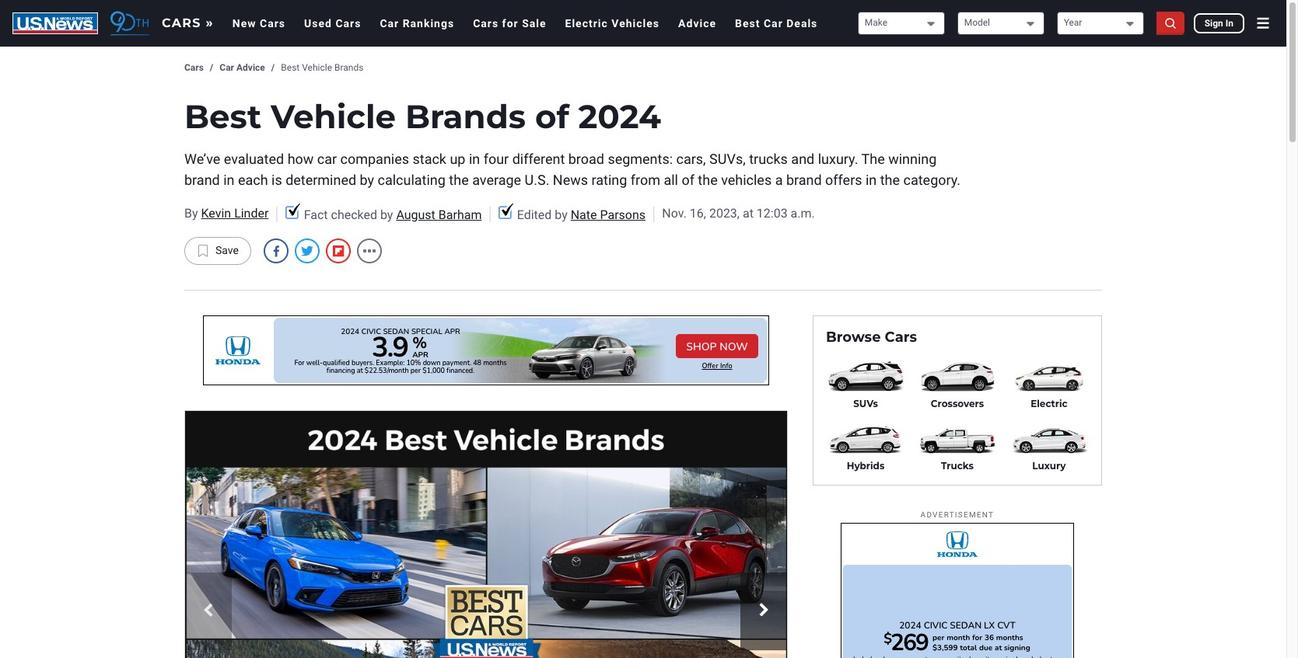 Task type: describe. For each thing, give the bounding box(es) containing it.
1 vertical spatial cars link
[[184, 62, 204, 74]]

average
[[472, 172, 521, 188]]

up
[[450, 151, 466, 167]]

u.s. news and world report 2024 best vehicle brands graphic image
[[185, 412, 787, 659]]

trucks
[[941, 461, 974, 472]]

four
[[484, 151, 509, 167]]

electric vehicles link
[[556, 0, 669, 47]]

cars left car advice
[[184, 62, 204, 73]]

linder
[[234, 206, 269, 221]]

open extra navigation menu image
[[1254, 14, 1273, 33]]

suvs link
[[826, 398, 905, 410]]

edited by nate parsons
[[517, 207, 646, 222]]

car advice
[[220, 62, 265, 73]]

by kevin linder |
[[184, 203, 279, 225]]

save button
[[184, 237, 251, 265]]

evaluated
[[224, 151, 284, 167]]

cars for sale
[[473, 17, 546, 30]]

car inside best car deals link
[[764, 17, 783, 30]]

electric link
[[1010, 398, 1089, 410]]

in
[[1226, 18, 1234, 29]]

16,
[[690, 206, 706, 221]]

rating
[[592, 172, 627, 188]]

and
[[791, 151, 815, 167]]

different
[[512, 151, 565, 167]]

a
[[775, 172, 783, 188]]

edited
[[517, 207, 552, 222]]

crossovers link
[[918, 398, 997, 410]]

fact checked by august barham
[[304, 207, 482, 222]]

kevin linder link
[[201, 206, 269, 221]]

suvs
[[853, 398, 878, 410]]

trucks
[[749, 151, 788, 167]]

hybrids
[[847, 461, 885, 472]]

0 horizontal spatial of
[[535, 97, 569, 137]]

cars right 90th anniversary logo
[[162, 16, 201, 30]]

car
[[317, 151, 337, 167]]

suvs,
[[709, 151, 746, 167]]

browse
[[826, 329, 881, 346]]

sign in
[[1205, 18, 1234, 29]]

broad
[[568, 151, 604, 167]]

segments:
[[608, 151, 673, 167]]

2 the from the left
[[698, 172, 718, 188]]

by
[[184, 206, 198, 221]]

all
[[664, 172, 678, 188]]

0 horizontal spatial in
[[223, 172, 234, 188]]

vehicle for best vehicle brands of 2024
[[271, 97, 396, 137]]

nate parsons link
[[571, 207, 646, 222]]

luxury.
[[818, 151, 858, 167]]

browse cars
[[826, 329, 917, 346]]

car advice link
[[220, 62, 265, 74]]

car for car rankings
[[380, 17, 399, 30]]

for
[[502, 17, 519, 30]]

by inside we've evaluated how car companies stack up in four different broad segments: cars, suvs, trucks and luxury. the winning brand in each is determined by calculating the average u.s. news rating from all of the vehicles a brand offers in the category.
[[360, 172, 374, 188]]

winning
[[888, 151, 937, 167]]

used
[[304, 17, 332, 30]]

| nov. 16, 2023, at 12:03 a.m.
[[652, 203, 815, 225]]

advice inside 'link'
[[236, 62, 265, 73]]

best vehicle brands of 2024
[[184, 97, 661, 137]]

1 the from the left
[[449, 172, 469, 188]]

rankings
[[403, 17, 454, 30]]

save
[[215, 244, 239, 257]]

luxury link
[[1010, 461, 1089, 473]]

kevin
[[201, 206, 231, 221]]

each
[[238, 172, 268, 188]]

sale
[[522, 17, 546, 30]]

trucks link
[[918, 461, 997, 473]]

0 vertical spatial cars link
[[156, 9, 220, 37]]

calculating
[[378, 172, 446, 188]]

1 horizontal spatial by
[[380, 207, 393, 222]]

2024
[[578, 97, 661, 137]]

advice link
[[669, 0, 726, 47]]

0 horizontal spatial advertisement region
[[203, 316, 769, 386]]

determined
[[286, 172, 356, 188]]

1 horizontal spatial advertisement region
[[841, 524, 1074, 659]]

vehicles
[[612, 17, 660, 30]]

cars right new
[[260, 17, 286, 30]]

deals
[[787, 17, 818, 30]]

u.s.
[[525, 172, 549, 188]]

u.s. news and world report logo image
[[12, 12, 98, 34]]

how
[[288, 151, 314, 167]]

best for best vehicle brands of 2024
[[184, 97, 262, 137]]

vehicle for best vehicle brands
[[302, 62, 332, 73]]

of inside we've evaluated how car companies stack up in four different broad segments: cars, suvs, trucks and luxury. the winning brand in each is determined by calculating the average u.s. news rating from all of the vehicles a brand offers in the category.
[[682, 172, 695, 188]]

barham
[[439, 207, 482, 222]]

a.m.
[[791, 206, 815, 221]]

cars right browse
[[885, 329, 917, 346]]

cars,
[[676, 151, 706, 167]]

best car deals link
[[726, 0, 827, 47]]

0 vertical spatial advice
[[678, 17, 716, 30]]

nate
[[571, 207, 597, 222]]

august barham link
[[396, 207, 482, 222]]



Task type: locate. For each thing, give the bounding box(es) containing it.
cars right used at left top
[[336, 17, 361, 30]]

in left each
[[223, 172, 234, 188]]

2 vertical spatial best
[[184, 97, 262, 137]]

electric for electric
[[1031, 398, 1068, 410]]

used cars link
[[295, 0, 371, 47]]

3 the from the left
[[880, 172, 900, 188]]

vehicles
[[721, 172, 772, 188]]

best right advice link
[[735, 17, 760, 30]]

cars left for
[[473, 17, 499, 30]]

12:03
[[757, 206, 788, 221]]

advice down new
[[236, 62, 265, 73]]

cars link
[[156, 9, 220, 37], [184, 62, 204, 74]]

of up different
[[535, 97, 569, 137]]

stack
[[413, 151, 446, 167]]

90th anniversary logo image
[[110, 11, 149, 36]]

brands down 'used cars'
[[334, 62, 364, 73]]

news
[[553, 172, 588, 188]]

cars
[[162, 16, 201, 30], [260, 17, 286, 30], [336, 17, 361, 30], [473, 17, 499, 30], [184, 62, 204, 73], [885, 329, 917, 346]]

hybrids link
[[826, 461, 905, 473]]

cars for sale link
[[464, 0, 556, 47]]

| right barham
[[488, 203, 492, 225]]

electric
[[565, 17, 608, 30], [1031, 398, 1068, 410]]

brand
[[184, 172, 220, 188], [786, 172, 822, 188]]

of
[[535, 97, 569, 137], [682, 172, 695, 188]]

at
[[743, 206, 754, 221]]

electric left vehicles
[[565, 17, 608, 30]]

best for best vehicle brands
[[281, 62, 300, 73]]

august
[[396, 207, 435, 222]]

0 horizontal spatial best
[[184, 97, 262, 137]]

2 | from the left
[[488, 203, 492, 225]]

in right the up
[[469, 151, 480, 167]]

parsons
[[600, 207, 646, 222]]

3 | from the left
[[652, 203, 656, 225]]

in down the
[[866, 172, 877, 188]]

offers
[[825, 172, 862, 188]]

the down the up
[[449, 172, 469, 188]]

2 brand from the left
[[786, 172, 822, 188]]

1 vertical spatial vehicle
[[271, 97, 396, 137]]

brands for best vehicle brands
[[334, 62, 364, 73]]

the down the
[[880, 172, 900, 188]]

new cars link
[[223, 0, 295, 47]]

0 horizontal spatial brands
[[334, 62, 364, 73]]

in
[[469, 151, 480, 167], [223, 172, 234, 188], [866, 172, 877, 188]]

nov.
[[662, 206, 687, 221]]

car
[[380, 17, 399, 30], [764, 17, 783, 30], [220, 62, 234, 73]]

by left the nate
[[555, 207, 568, 222]]

vehicle up car
[[271, 97, 396, 137]]

1 brand from the left
[[184, 172, 220, 188]]

best for best car deals
[[735, 17, 760, 30]]

0 horizontal spatial car
[[220, 62, 234, 73]]

car rankings
[[380, 17, 454, 30]]

electric for electric vehicles
[[565, 17, 608, 30]]

1 horizontal spatial of
[[682, 172, 695, 188]]

1 horizontal spatial car
[[380, 17, 399, 30]]

best
[[735, 17, 760, 30], [281, 62, 300, 73], [184, 97, 262, 137]]

car down new
[[220, 62, 234, 73]]

2 horizontal spatial best
[[735, 17, 760, 30]]

electric vehicles
[[565, 17, 660, 30]]

0 vertical spatial advertisement region
[[203, 316, 769, 386]]

0 vertical spatial electric
[[565, 17, 608, 30]]

1 horizontal spatial the
[[698, 172, 718, 188]]

| for |
[[488, 203, 492, 225]]

0 vertical spatial best
[[735, 17, 760, 30]]

vehicle
[[302, 62, 332, 73], [271, 97, 396, 137]]

| for | nov. 16, 2023, at 12:03 a.m.
[[652, 203, 656, 225]]

new
[[232, 17, 256, 30]]

1 vertical spatial advertisement region
[[841, 524, 1074, 659]]

fact
[[304, 207, 328, 222]]

2 horizontal spatial |
[[652, 203, 656, 225]]

0 vertical spatial vehicle
[[302, 62, 332, 73]]

category.
[[903, 172, 961, 188]]

1 vertical spatial of
[[682, 172, 695, 188]]

1 horizontal spatial |
[[488, 203, 492, 225]]

car for car advice
[[220, 62, 234, 73]]

by
[[360, 172, 374, 188], [380, 207, 393, 222], [555, 207, 568, 222]]

by down companies
[[360, 172, 374, 188]]

we've
[[184, 151, 220, 167]]

crossovers
[[931, 398, 984, 410]]

best car deals
[[735, 17, 818, 30]]

2 horizontal spatial by
[[555, 207, 568, 222]]

advertisement
[[921, 511, 994, 520]]

1 | from the left
[[275, 203, 279, 225]]

2 horizontal spatial the
[[880, 172, 900, 188]]

companies
[[340, 151, 409, 167]]

0 horizontal spatial brand
[[184, 172, 220, 188]]

of right all
[[682, 172, 695, 188]]

1 vertical spatial brands
[[405, 97, 526, 137]]

1 horizontal spatial electric
[[1031, 398, 1068, 410]]

| right linder
[[275, 203, 279, 225]]

new cars
[[232, 17, 286, 30]]

| left nov.
[[652, 203, 656, 225]]

0 horizontal spatial |
[[275, 203, 279, 225]]

0 horizontal spatial by
[[360, 172, 374, 188]]

cars link left car advice 'link'
[[184, 62, 204, 74]]

car left rankings
[[380, 17, 399, 30]]

best right car advice
[[281, 62, 300, 73]]

luxury
[[1032, 461, 1066, 472]]

2023,
[[709, 206, 740, 221]]

1 horizontal spatial best
[[281, 62, 300, 73]]

0 vertical spatial brands
[[334, 62, 364, 73]]

1 horizontal spatial in
[[469, 151, 480, 167]]

used cars
[[304, 17, 361, 30]]

brands up the up
[[405, 97, 526, 137]]

brand down and
[[786, 172, 822, 188]]

advice
[[678, 17, 716, 30], [236, 62, 265, 73]]

brands
[[334, 62, 364, 73], [405, 97, 526, 137]]

sign
[[1205, 18, 1223, 29]]

2 horizontal spatial in
[[866, 172, 877, 188]]

the
[[861, 151, 885, 167]]

car left deals
[[764, 17, 783, 30]]

car rankings link
[[371, 0, 464, 47]]

brands for best vehicle brands of 2024
[[405, 97, 526, 137]]

0 vertical spatial of
[[535, 97, 569, 137]]

1 vertical spatial best
[[281, 62, 300, 73]]

from
[[631, 172, 660, 188]]

advice right vehicles
[[678, 17, 716, 30]]

car inside car rankings link
[[380, 17, 399, 30]]

0 horizontal spatial advice
[[236, 62, 265, 73]]

electric up luxury
[[1031, 398, 1068, 410]]

0 horizontal spatial electric
[[565, 17, 608, 30]]

checked
[[331, 207, 377, 222]]

best vehicle brands
[[281, 62, 364, 73]]

1 vertical spatial electric
[[1031, 398, 1068, 410]]

1 horizontal spatial brand
[[786, 172, 822, 188]]

cars link left new
[[156, 9, 220, 37]]

is
[[271, 172, 282, 188]]

1 horizontal spatial brands
[[405, 97, 526, 137]]

by left august
[[380, 207, 393, 222]]

advertisement region
[[203, 316, 769, 386], [841, 524, 1074, 659]]

0 horizontal spatial the
[[449, 172, 469, 188]]

brand down we've
[[184, 172, 220, 188]]

the down cars,
[[698, 172, 718, 188]]

car inside car advice 'link'
[[220, 62, 234, 73]]

2 horizontal spatial car
[[764, 17, 783, 30]]

best up we've
[[184, 97, 262, 137]]

1 horizontal spatial advice
[[678, 17, 716, 30]]

sign in link
[[1194, 13, 1245, 33]]

vehicle down used at left top
[[302, 62, 332, 73]]

1 vertical spatial advice
[[236, 62, 265, 73]]



Task type: vqa. For each thing, say whether or not it's contained in the screenshot.
SUV button
no



